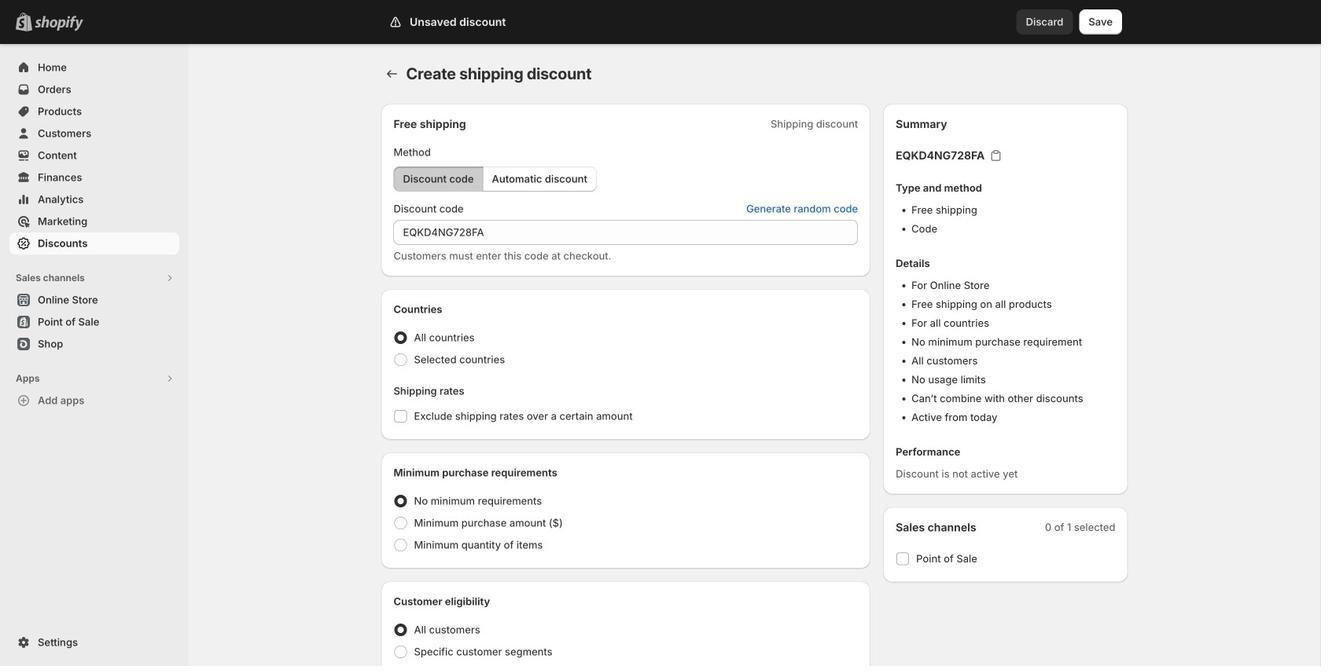 Task type: describe. For each thing, give the bounding box(es) containing it.
shopify image
[[35, 16, 83, 31]]



Task type: locate. For each thing, give the bounding box(es) containing it.
None text field
[[394, 220, 858, 245]]



Task type: vqa. For each thing, say whether or not it's contained in the screenshot.
text field
yes



